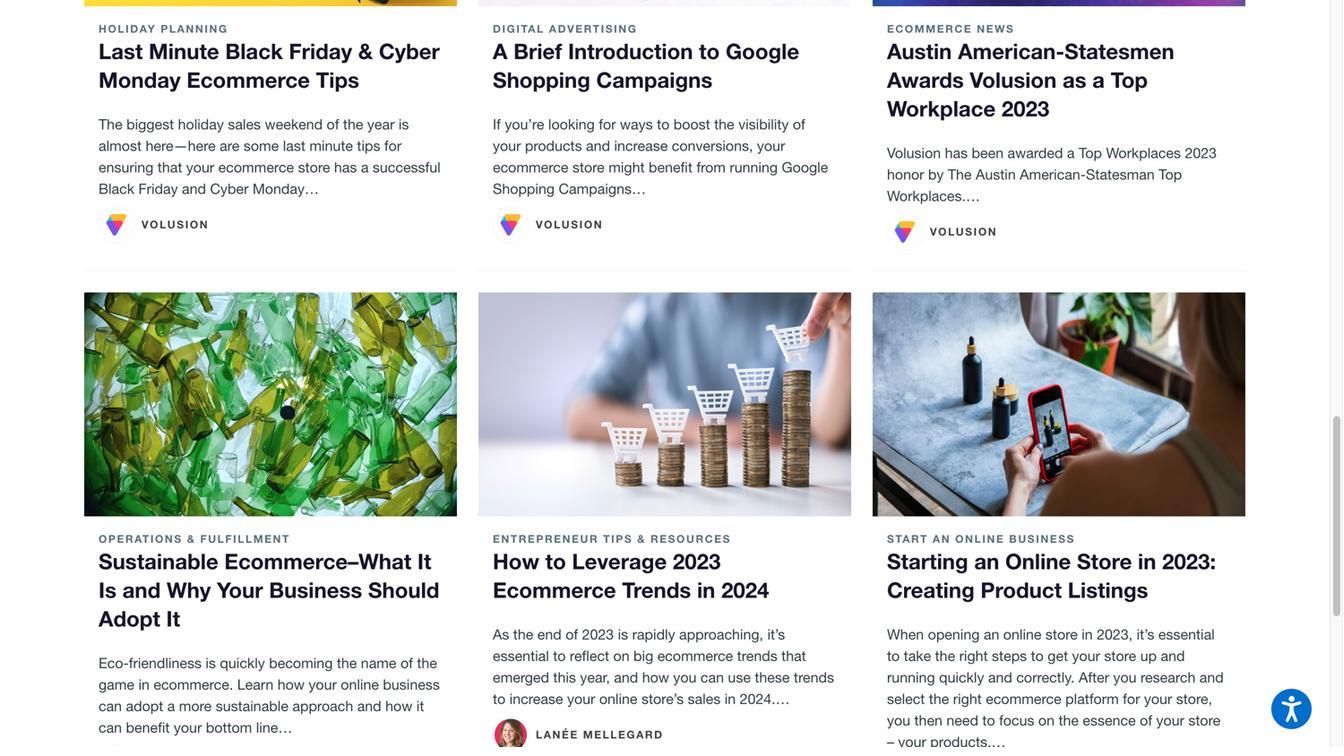 Task type: vqa. For each thing, say whether or not it's contained in the screenshot.
the Business Operations
no



Task type: describe. For each thing, give the bounding box(es) containing it.
operations & fulfillment sustainable ecommerce–what it is and why your business should adopt it
[[99, 532, 439, 631]]

some
[[244, 138, 279, 154]]

online inside as the end of 2023 is rapidly approaching, it's essential to reflect on big ecommerce trends that emerged this year, and how you can use these trends to increase your online store's sales in 2024.…
[[599, 691, 638, 708]]

2023 inside as the end of 2023 is rapidly approaching, it's essential to reflect on big ecommerce trends that emerged this year, and how you can use these trends to increase your online store's sales in 2024.…
[[582, 626, 614, 643]]

of inside if you're looking for ways to boost the visibility of your products and increase conversions, your ecommerce store might benefit from running google shopping campaigns…
[[793, 116, 805, 133]]

to inside entrepreneur tips & resources how to leverage 2023 ecommerce trends in 2024
[[545, 548, 566, 574]]

0 vertical spatial an
[[933, 532, 951, 545]]

a inside eco-friendliness is quickly becoming the name of the game in ecommerce. learn how your online business can adopt a more sustainable approach and how it can benefit your bottom line…
[[167, 698, 175, 715]]

the inside the biggest holiday sales weekend of the year is almost here—here are some last minute tips for ensuring that your ecommerce store has a successful black friday and cyber monday…
[[99, 116, 122, 133]]

shopping inside digital advertising a brief introduction to google shopping campaigns
[[493, 67, 590, 92]]

0 vertical spatial right
[[959, 648, 988, 665]]

last minute black friday & cyber monday ecommerce tips image
[[84, 0, 457, 6]]

that inside the biggest holiday sales weekend of the year is almost here—here are some last minute tips for ensuring that your ecommerce store has a successful black friday and cyber monday…
[[158, 159, 182, 176]]

looking
[[548, 116, 595, 133]]

your up approach
[[309, 677, 337, 693]]

of inside eco-friendliness is quickly becoming the name of the game in ecommerce. learn how your online business can adopt a more sustainable approach and how it can benefit your bottom line…
[[400, 655, 413, 672]]

top inside ecommerce news austin american-statesmen awards volusion as a top workplace 2023
[[1111, 67, 1148, 92]]

entrepreneur tips & resources how to leverage 2023 ecommerce trends in 2024
[[493, 532, 769, 602]]

the up the "business"
[[417, 655, 437, 672]]

in inside entrepreneur tips & resources how to leverage 2023 ecommerce trends in 2024
[[697, 577, 715, 602]]

a inside the volusion has been awarded a top workplaces 2023 honor by the austin american-statesman top workplaces.…
[[1067, 145, 1075, 161]]

store's
[[641, 691, 684, 708]]

1 horizontal spatial it
[[417, 548, 431, 574]]

should
[[368, 577, 439, 602]]

resources
[[650, 532, 731, 545]]

essence
[[1083, 712, 1136, 729]]

is inside the biggest holiday sales weekend of the year is almost here—here are some last minute tips for ensuring that your ecommerce store has a successful black friday and cyber monday…
[[399, 116, 409, 133]]

holiday
[[99, 22, 156, 35]]

the inside the biggest holiday sales weekend of the year is almost here—here are some last minute tips for ensuring that your ecommerce store has a successful black friday and cyber monday…
[[343, 116, 363, 133]]

to down emerged
[[493, 691, 506, 708]]

sales inside as the end of 2023 is rapidly approaching, it's essential to reflect on big ecommerce trends that emerged this year, and how you can use these trends to increase your online store's sales in 2024.…
[[688, 691, 721, 708]]

store down the 2023,
[[1104, 648, 1136, 665]]

store up 'get'
[[1046, 626, 1078, 643]]

if you're looking for ways to boost the visibility of your products and increase conversions, your ecommerce store might benefit from running google shopping campaigns…
[[493, 116, 828, 197]]

0 vertical spatial online
[[955, 532, 1005, 545]]

ecommerce.
[[154, 677, 233, 693]]

store down store,
[[1188, 712, 1221, 729]]

need
[[947, 712, 978, 729]]

eco-
[[99, 655, 129, 672]]

and inside if you're looking for ways to boost the visibility of your products and increase conversions, your ecommerce store might benefit from running google shopping campaigns…
[[586, 138, 610, 154]]

is inside as the end of 2023 is rapidly approaching, it's essential to reflect on big ecommerce trends that emerged this year, and how you can use these trends to increase your online store's sales in 2024.…
[[618, 626, 628, 643]]

your right –
[[898, 734, 926, 747]]

you're
[[505, 116, 544, 133]]

is
[[99, 577, 116, 602]]

your
[[217, 577, 263, 602]]

rapidly
[[632, 626, 675, 643]]

name
[[361, 655, 397, 672]]

google inside if you're looking for ways to boost the visibility of your products and increase conversions, your ecommerce store might benefit from running google shopping campaigns…
[[782, 159, 828, 176]]

business inside start an online business starting an online store in 2023: creating product listings
[[1009, 532, 1075, 545]]

increase inside as the end of 2023 is rapidly approaching, it's essential to reflect on big ecommerce trends that emerged this year, and how you can use these trends to increase your online store's sales in 2024.…
[[510, 691, 563, 708]]

focus
[[999, 712, 1034, 729]]

in inside as the end of 2023 is rapidly approaching, it's essential to reflect on big ecommerce trends that emerged this year, and how you can use these trends to increase your online store's sales in 2024.…
[[725, 691, 736, 708]]

volusion inside ecommerce news austin american-statesmen awards volusion as a top workplace 2023
[[970, 67, 1057, 92]]

select
[[887, 691, 925, 708]]

your up after at bottom
[[1072, 648, 1100, 665]]

use
[[728, 669, 751, 686]]

a
[[493, 38, 508, 63]]

game
[[99, 677, 134, 693]]

reflect
[[570, 648, 609, 665]]

steps
[[992, 648, 1027, 665]]

as
[[1063, 67, 1087, 92]]

holiday
[[178, 116, 224, 133]]

american- inside ecommerce news austin american-statesmen awards volusion as a top workplace 2023
[[958, 38, 1065, 63]]

–
[[887, 734, 894, 747]]

listings
[[1068, 577, 1148, 602]]

austin inside the volusion has been awarded a top workplaces 2023 honor by the austin american-statesman top workplaces.…
[[976, 166, 1016, 183]]

monday…
[[253, 181, 319, 197]]

holiday planning last minute black friday & cyber monday ecommerce tips
[[99, 22, 440, 92]]

awarded
[[1008, 145, 1063, 161]]

line…
[[256, 720, 292, 736]]

creating
[[887, 577, 975, 602]]

from
[[697, 159, 726, 176]]

operations
[[99, 532, 183, 545]]

how
[[493, 548, 539, 574]]

been
[[972, 145, 1004, 161]]

the left name
[[337, 655, 357, 672]]

ecommerce inside as the end of 2023 is rapidly approaching, it's essential to reflect on big ecommerce trends that emerged this year, and how you can use these trends to increase your online store's sales in 2024.…
[[657, 648, 733, 665]]

quickly inside when opening an online store in 2023, it's essential to take the right steps to get your store up and running quickly and correctly. after you research and select the right ecommerce platform for your store, you then need to focus on the essence of your store – your products.…
[[939, 669, 984, 686]]

1 vertical spatial an
[[974, 548, 999, 574]]

your down 'research'
[[1144, 691, 1172, 708]]

the inside the volusion has been awarded a top workplaces 2023 honor by the austin american-statesman top workplaces.…
[[948, 166, 972, 183]]

2024
[[721, 577, 769, 602]]

awards
[[887, 67, 964, 92]]

digital
[[493, 22, 545, 35]]

and down the steps
[[988, 669, 1012, 686]]

approaching,
[[679, 626, 763, 643]]

store inside the biggest holiday sales weekend of the year is almost here—here are some last minute tips for ensuring that your ecommerce store has a successful black friday and cyber monday…
[[298, 159, 330, 176]]

ensuring
[[99, 159, 154, 176]]

can inside as the end of 2023 is rapidly approaching, it's essential to reflect on big ecommerce trends that emerged this year, and how you can use these trends to increase your online store's sales in 2024.…
[[701, 669, 724, 686]]

sustainable
[[99, 548, 218, 574]]

adopt
[[126, 698, 163, 715]]

in inside eco-friendliness is quickly becoming the name of the game in ecommerce. learn how your online business can adopt a more sustainable approach and how it can benefit your bottom line…
[[138, 677, 150, 693]]

the up then
[[929, 691, 949, 708]]

campaigns
[[596, 67, 713, 92]]

volusion link for last minute black friday & cyber monday ecommerce tips
[[99, 207, 209, 243]]

opening
[[928, 626, 980, 643]]

brief
[[514, 38, 562, 63]]

leverage
[[572, 548, 667, 574]]

of inside when opening an online store in 2023, it's essential to take the right steps to get your store up and running quickly and correctly. after you research and select the right ecommerce platform for your store, you then need to focus on the essence of your store – your products.…
[[1140, 712, 1152, 729]]

business
[[383, 677, 440, 693]]

are
[[220, 138, 240, 154]]

to left 'get'
[[1031, 648, 1044, 665]]

2 vertical spatial can
[[99, 720, 122, 736]]

last
[[283, 138, 305, 154]]

lanée
[[536, 729, 579, 741]]

biggest
[[126, 116, 174, 133]]

the inside as the end of 2023 is rapidly approaching, it's essential to reflect on big ecommerce trends that emerged this year, and how you can use these trends to increase your online store's sales in 2024.…
[[513, 626, 533, 643]]

workplaces
[[1106, 145, 1181, 161]]

2024.…
[[740, 691, 790, 708]]

and up 'research'
[[1161, 648, 1185, 665]]

on inside as the end of 2023 is rapidly approaching, it's essential to reflect on big ecommerce trends that emerged this year, and how you can use these trends to increase your online store's sales in 2024.…
[[613, 648, 630, 665]]

ecommerce inside ecommerce news austin american-statesmen awards volusion as a top workplace 2023
[[887, 22, 972, 35]]

monday
[[99, 67, 181, 92]]

visibility
[[738, 116, 789, 133]]

1 vertical spatial can
[[99, 698, 122, 715]]

it's inside when opening an online store in 2023, it's essential to take the right steps to get your store up and running quickly and correctly. after you research and select the right ecommerce platform for your store, you then need to focus on the essence of your store – your products.…
[[1137, 626, 1154, 643]]

store,
[[1176, 691, 1212, 708]]

a inside the biggest holiday sales weekend of the year is almost here—here are some last minute tips for ensuring that your ecommerce store has a successful black friday and cyber monday…
[[361, 159, 369, 176]]

of inside the biggest holiday sales weekend of the year is almost here—here are some last minute tips for ensuring that your ecommerce store has a successful black friday and cyber monday…
[[327, 116, 339, 133]]

2023 inside entrepreneur tips & resources how to leverage 2023 ecommerce trends in 2024
[[673, 548, 721, 574]]

boost
[[674, 116, 710, 133]]

has inside the volusion has been awarded a top workplaces 2023 honor by the austin american-statesman top workplaces.…
[[945, 145, 968, 161]]

essential inside as the end of 2023 is rapidly approaching, it's essential to reflect on big ecommerce trends that emerged this year, and how you can use these trends to increase your online store's sales in 2024.…
[[493, 648, 549, 665]]

that inside as the end of 2023 is rapidly approaching, it's essential to reflect on big ecommerce trends that emerged this year, and how you can use these trends to increase your online store's sales in 2024.…
[[781, 648, 806, 665]]

to up "this"
[[553, 648, 566, 665]]

an inside when opening an online store in 2023, it's essential to take the right steps to get your store up and running quickly and correctly. after you research and select the right ecommerce platform for your store, you then need to focus on the essence of your store – your products.…
[[984, 626, 999, 643]]

sustainable ecommerce–what it is and why your business should adopt it image
[[84, 293, 457, 516]]

1 horizontal spatial you
[[887, 712, 910, 729]]

emerged
[[493, 669, 549, 686]]

minute
[[309, 138, 353, 154]]

volusion for last minute black friday & cyber monday ecommerce tips
[[142, 218, 209, 231]]

the down opening
[[935, 648, 955, 665]]

approach
[[292, 698, 353, 715]]

fulfillment
[[200, 532, 290, 545]]

statesmen
[[1065, 38, 1174, 63]]

quickly inside eco-friendliness is quickly becoming the name of the game in ecommerce. learn how your online business can adopt a more sustainable approach and how it can benefit your bottom line…
[[220, 655, 265, 672]]

workplaces.…
[[887, 188, 980, 204]]

& inside holiday planning last minute black friday & cyber monday ecommerce tips
[[358, 38, 373, 63]]

tips inside holiday planning last minute black friday & cyber monday ecommerce tips
[[316, 67, 359, 92]]

successful
[[373, 159, 441, 176]]

news
[[977, 22, 1015, 35]]

it
[[416, 698, 424, 715]]

why
[[167, 577, 211, 602]]

starting
[[887, 548, 968, 574]]

volusion inside the volusion has been awarded a top workplaces 2023 honor by the austin american-statesman top workplaces.…
[[887, 145, 941, 161]]

to right need
[[982, 712, 995, 729]]

the biggest holiday sales weekend of the year is almost here—here are some last minute tips for ensuring that your ecommerce store has a successful black friday and cyber monday…
[[99, 116, 441, 197]]

american- inside the volusion has been awarded a top workplaces 2023 honor by the austin american-statesman top workplaces.…
[[1020, 166, 1086, 183]]

benefit inside eco-friendliness is quickly becoming the name of the game in ecommerce. learn how your online business can adopt a more sustainable approach and how it can benefit your bottom line…
[[126, 720, 170, 736]]

online inside when opening an online store in 2023, it's essential to take the right steps to get your store up and running quickly and correctly. after you research and select the right ecommerce platform for your store, you then need to focus on the essence of your store – your products.…
[[1003, 626, 1042, 643]]

open accessibe: accessibility options, statement and help image
[[1282, 696, 1302, 722]]

tips
[[357, 138, 380, 154]]

running inside when opening an online store in 2023, it's essential to take the right steps to get your store up and running quickly and correctly. after you research and select the right ecommerce platform for your store, you then need to focus on the essence of your store – your products.…
[[887, 669, 935, 686]]

workplace
[[887, 95, 996, 121]]

adopt
[[99, 605, 160, 631]]

for inside if you're looking for ways to boost the visibility of your products and increase conversions, your ecommerce store might benefit from running google shopping campaigns…
[[599, 116, 616, 133]]

0 vertical spatial trends
[[737, 648, 777, 665]]

volusion for austin american-statesmen awards volusion as a top workplace 2023
[[930, 226, 997, 238]]

ecommerce news austin american-statesmen awards volusion as a top workplace 2023
[[887, 22, 1174, 121]]

product
[[981, 577, 1062, 602]]

2 horizontal spatial top
[[1159, 166, 1182, 183]]



Task type: locate. For each thing, give the bounding box(es) containing it.
is up ecommerce.
[[206, 655, 216, 672]]

2 horizontal spatial for
[[1123, 691, 1140, 708]]

and up store,
[[1200, 669, 1224, 686]]

0 vertical spatial is
[[399, 116, 409, 133]]

friday down 'ensuring'
[[138, 181, 178, 197]]

& inside operations & fulfillment sustainable ecommerce–what it is and why your business should adopt it
[[187, 532, 196, 545]]

to inside digital advertising a brief introduction to google shopping campaigns
[[699, 38, 720, 63]]

0 horizontal spatial business
[[269, 577, 362, 602]]

american-
[[958, 38, 1065, 63], [1020, 166, 1086, 183]]

1 horizontal spatial has
[[945, 145, 968, 161]]

0 vertical spatial shopping
[[493, 67, 590, 92]]

a right the as
[[1093, 67, 1105, 92]]

store inside if you're looking for ways to boost the visibility of your products and increase conversions, your ecommerce store might benefit from running google shopping campaigns…
[[572, 159, 605, 176]]

austin up awards
[[887, 38, 952, 63]]

year
[[367, 116, 395, 133]]

0 horizontal spatial tips
[[316, 67, 359, 92]]

sales right store's
[[688, 691, 721, 708]]

0 horizontal spatial friday
[[138, 181, 178, 197]]

1 horizontal spatial trends
[[794, 669, 834, 686]]

1 vertical spatial trends
[[794, 669, 834, 686]]

entrepreneur
[[493, 532, 599, 545]]

your down the here—here
[[186, 159, 214, 176]]

black inside holiday planning last minute black friday & cyber monday ecommerce tips
[[225, 38, 283, 63]]

conversions,
[[672, 138, 753, 154]]

1 shopping from the top
[[493, 67, 590, 92]]

the up "conversions,"
[[714, 116, 734, 133]]

of right essence
[[1140, 712, 1152, 729]]

on inside when opening an online store in 2023, it's essential to take the right steps to get your store up and running quickly and correctly. after you research and select the right ecommerce platform for your store, you then need to focus on the essence of your store – your products.…
[[1038, 712, 1055, 729]]

top down workplaces
[[1159, 166, 1182, 183]]

black down 'ensuring'
[[99, 181, 134, 197]]

the inside if you're looking for ways to boost the visibility of your products and increase conversions, your ecommerce store might benefit from running google shopping campaigns…
[[714, 116, 734, 133]]

your down year, at the left of the page
[[567, 691, 595, 708]]

and up "adopt"
[[122, 577, 161, 602]]

and inside eco-friendliness is quickly becoming the name of the game in ecommerce. learn how your online business can adopt a more sustainable approach and how it can benefit your bottom line…
[[357, 698, 381, 715]]

a inside ecommerce news austin american-statesmen awards volusion as a top workplace 2023
[[1093, 67, 1105, 92]]

these
[[755, 669, 790, 686]]

volusion link for austin american-statesmen awards volusion as a top workplace 2023
[[887, 214, 997, 250]]

in inside when opening an online store in 2023, it's essential to take the right steps to get your store up and running quickly and correctly. after you research and select the right ecommerce platform for your store, you then need to focus on the essence of your store – your products.…
[[1082, 626, 1093, 643]]

1 vertical spatial friday
[[138, 181, 178, 197]]

you
[[673, 669, 697, 686], [1113, 669, 1137, 686], [887, 712, 910, 729]]

on right focus
[[1038, 712, 1055, 729]]

in
[[1138, 548, 1156, 574], [697, 577, 715, 602], [1082, 626, 1093, 643], [138, 677, 150, 693], [725, 691, 736, 708]]

volusion link for a brief introduction to google shopping campaigns
[[493, 207, 603, 243]]

google down the visibility
[[782, 159, 828, 176]]

volusion link down workplaces.…
[[887, 214, 997, 250]]

2023 inside the volusion has been awarded a top workplaces 2023 honor by the austin american-statesman top workplaces.…
[[1185, 145, 1217, 161]]

1 vertical spatial right
[[953, 691, 982, 708]]

of right end
[[566, 626, 578, 643]]

and down the here—here
[[182, 181, 206, 197]]

0 horizontal spatial cyber
[[210, 181, 249, 197]]

top down statesmen
[[1111, 67, 1148, 92]]

1 horizontal spatial volusion link
[[493, 207, 603, 243]]

1 vertical spatial online
[[1005, 548, 1071, 574]]

benefit inside if you're looking for ways to boost the visibility of your products and increase conversions, your ecommerce store might benefit from running google shopping campaigns…
[[649, 159, 693, 176]]

you inside as the end of 2023 is rapidly approaching, it's essential to reflect on big ecommerce trends that emerged this year, and how you can use these trends to increase your online store's sales in 2024.…
[[673, 669, 697, 686]]

austin down 'been' on the top right of the page
[[976, 166, 1016, 183]]

1 vertical spatial cyber
[[210, 181, 249, 197]]

1 vertical spatial austin
[[976, 166, 1016, 183]]

& up the sustainable
[[187, 532, 196, 545]]

2 horizontal spatial online
[[1003, 626, 1042, 643]]

start
[[887, 532, 928, 545]]

when opening an online store in 2023, it's essential to take the right steps to get your store up and running quickly and correctly. after you research and select the right ecommerce platform for your store, you then need to focus on the essence of your store – your products.…
[[887, 626, 1224, 747]]

volusion for a brief introduction to google shopping campaigns
[[536, 218, 603, 231]]

volusion down campaigns…
[[536, 218, 603, 231]]

how to leverage 2023 ecommerce trends in 2024 image
[[478, 293, 851, 516]]

friday inside holiday planning last minute black friday & cyber monday ecommerce tips
[[289, 38, 352, 63]]

to inside if you're looking for ways to boost the visibility of your products and increase conversions, your ecommerce store might benefit from running google shopping campaigns…
[[657, 116, 670, 133]]

your down if
[[493, 138, 521, 154]]

for inside the biggest holiday sales weekend of the year is almost here—here are some last minute tips for ensuring that your ecommerce store has a successful black friday and cyber monday…
[[384, 138, 402, 154]]

1 vertical spatial the
[[948, 166, 972, 183]]

end
[[537, 626, 562, 643]]

your down more
[[174, 720, 202, 736]]

here—here
[[146, 138, 216, 154]]

running inside if you're looking for ways to boost the visibility of your products and increase conversions, your ecommerce store might benefit from running google shopping campaigns…
[[730, 159, 778, 176]]

has left 'been' on the top right of the page
[[945, 145, 968, 161]]

how up store's
[[642, 669, 669, 686]]

ecommerce inside if you're looking for ways to boost the visibility of your products and increase conversions, your ecommerce store might benefit from running google shopping campaigns…
[[493, 159, 568, 176]]

an up the steps
[[984, 626, 999, 643]]

tips up the leverage
[[603, 532, 633, 545]]

if
[[493, 116, 501, 133]]

research
[[1141, 669, 1196, 686]]

and down looking
[[586, 138, 610, 154]]

2 shopping from the top
[[493, 181, 555, 197]]

minute
[[149, 38, 219, 63]]

online
[[1003, 626, 1042, 643], [341, 677, 379, 693], [599, 691, 638, 708]]

more
[[179, 698, 212, 715]]

and inside as the end of 2023 is rapidly approaching, it's essential to reflect on big ecommerce trends that emerged this year, and how you can use these trends to increase your online store's sales in 2024.…
[[614, 669, 638, 686]]

sales up are
[[228, 116, 261, 133]]

1 vertical spatial google
[[782, 159, 828, 176]]

0 vertical spatial black
[[225, 38, 283, 63]]

for inside when opening an online store in 2023, it's essential to take the right steps to get your store up and running quickly and correctly. after you research and select the right ecommerce platform for your store, you then need to focus on the essence of your store – your products.…
[[1123, 691, 1140, 708]]

starting an online store in 2023: creating product listings image
[[873, 293, 1245, 516]]

ecommerce inside the biggest holiday sales weekend of the year is almost here—here are some last minute tips for ensuring that your ecommerce store has a successful black friday and cyber monday…
[[218, 159, 294, 176]]

american- down awarded
[[1020, 166, 1086, 183]]

1 horizontal spatial it's
[[1137, 626, 1154, 643]]

online up starting
[[955, 532, 1005, 545]]

black
[[225, 38, 283, 63], [99, 181, 134, 197]]

2023 inside ecommerce news austin american-statesmen awards volusion as a top workplace 2023
[[1002, 95, 1049, 121]]

for up essence
[[1123, 691, 1140, 708]]

1 vertical spatial sales
[[688, 691, 721, 708]]

right down opening
[[959, 648, 988, 665]]

your inside as the end of 2023 is rapidly approaching, it's essential to reflect on big ecommerce trends that emerged this year, and how you can use these trends to increase your online store's sales in 2024.…
[[567, 691, 595, 708]]

is inside eco-friendliness is quickly becoming the name of the game in ecommerce. learn how your online business can adopt a more sustainable approach and how it can benefit your bottom line…
[[206, 655, 216, 672]]

shopping inside if you're looking for ways to boost the visibility of your products and increase conversions, your ecommerce store might benefit from running google shopping campaigns…
[[493, 181, 555, 197]]

is right year
[[399, 116, 409, 133]]

1 horizontal spatial cyber
[[379, 38, 440, 63]]

it
[[417, 548, 431, 574], [166, 605, 180, 631]]

0 horizontal spatial for
[[384, 138, 402, 154]]

1 vertical spatial ecommerce
[[187, 67, 310, 92]]

0 horizontal spatial black
[[99, 181, 134, 197]]

products.…
[[930, 734, 1006, 747]]

1 horizontal spatial increase
[[614, 138, 668, 154]]

almost
[[99, 138, 142, 154]]

ecommerce
[[218, 159, 294, 176], [493, 159, 568, 176], [657, 648, 733, 665], [986, 691, 1062, 708]]

2 vertical spatial an
[[984, 626, 999, 643]]

0 vertical spatial can
[[701, 669, 724, 686]]

for right tips
[[384, 138, 402, 154]]

sustainable
[[216, 698, 288, 715]]

1 vertical spatial increase
[[510, 691, 563, 708]]

right
[[959, 648, 988, 665], [953, 691, 982, 708]]

to down 'entrepreneur' at the bottom left
[[545, 548, 566, 574]]

an up starting
[[933, 532, 951, 545]]

1 horizontal spatial sales
[[688, 691, 721, 708]]

1 horizontal spatial austin
[[976, 166, 1016, 183]]

2 vertical spatial top
[[1159, 166, 1182, 183]]

increase down ways
[[614, 138, 668, 154]]

running up select in the right bottom of the page
[[887, 669, 935, 686]]

planning
[[161, 22, 228, 35]]

0 horizontal spatial austin
[[887, 38, 952, 63]]

1 horizontal spatial is
[[399, 116, 409, 133]]

& up the leverage
[[637, 532, 646, 545]]

your inside the biggest holiday sales weekend of the year is almost here—here are some last minute tips for ensuring that your ecommerce store has a successful black friday and cyber monday…
[[186, 159, 214, 176]]

correctly.
[[1016, 669, 1075, 686]]

when
[[887, 626, 924, 643]]

platform
[[1065, 691, 1119, 708]]

is left rapidly
[[618, 626, 628, 643]]

the up tips
[[343, 116, 363, 133]]

1 horizontal spatial ecommerce
[[493, 577, 616, 602]]

increase down emerged
[[510, 691, 563, 708]]

of inside as the end of 2023 is rapidly approaching, it's essential to reflect on big ecommerce trends that emerged this year, and how you can use these trends to increase your online store's sales in 2024.…
[[566, 626, 578, 643]]

2023 up reflect
[[582, 626, 614, 643]]

and down big
[[614, 669, 638, 686]]

how inside as the end of 2023 is rapidly approaching, it's essential to reflect on big ecommerce trends that emerged this year, and how you can use these trends to increase your online store's sales in 2024.…
[[642, 669, 669, 686]]

it's inside as the end of 2023 is rapidly approaching, it's essential to reflect on big ecommerce trends that emerged this year, and how you can use these trends to increase your online store's sales in 2024.…
[[767, 626, 785, 643]]

2 horizontal spatial volusion link
[[887, 214, 997, 250]]

0 vertical spatial increase
[[614, 138, 668, 154]]

business down ecommerce–what
[[269, 577, 362, 602]]

online up the product
[[1005, 548, 1071, 574]]

ecommerce inside when opening an online store in 2023, it's essential to take the right steps to get your store up and running quickly and correctly. after you research and select the right ecommerce platform for your store, you then need to focus on the essence of your store – your products.…
[[986, 691, 1062, 708]]

& up year
[[358, 38, 373, 63]]

0 horizontal spatial quickly
[[220, 655, 265, 672]]

1 horizontal spatial that
[[781, 648, 806, 665]]

ecommerce
[[887, 22, 972, 35], [187, 67, 310, 92], [493, 577, 616, 602]]

it down why at the bottom of page
[[166, 605, 180, 631]]

0 horizontal spatial essential
[[493, 648, 549, 665]]

sales
[[228, 116, 261, 133], [688, 691, 721, 708]]

and inside the biggest holiday sales weekend of the year is almost here—here are some last minute tips for ensuring that your ecommerce store has a successful black friday and cyber monday…
[[182, 181, 206, 197]]

up
[[1140, 648, 1157, 665]]

your down store,
[[1156, 712, 1184, 729]]

online down year, at the left of the page
[[599, 691, 638, 708]]

top
[[1111, 67, 1148, 92], [1079, 145, 1102, 161], [1159, 166, 1182, 183]]

quickly
[[220, 655, 265, 672], [939, 669, 984, 686]]

the
[[99, 116, 122, 133], [948, 166, 972, 183]]

ecommerce inside holiday planning last minute black friday & cyber monday ecommerce tips
[[187, 67, 310, 92]]

friendliness
[[129, 655, 202, 672]]

0 horizontal spatial sales
[[228, 116, 261, 133]]

2023
[[1002, 95, 1049, 121], [1185, 145, 1217, 161], [673, 548, 721, 574], [582, 626, 614, 643]]

then
[[914, 712, 943, 729]]

shopping
[[493, 67, 590, 92], [493, 181, 555, 197]]

store up campaigns…
[[572, 159, 605, 176]]

campaigns…
[[559, 181, 646, 197]]

might
[[609, 159, 645, 176]]

0 horizontal spatial &
[[187, 532, 196, 545]]

trends
[[622, 577, 691, 602]]

friday inside the biggest holiday sales weekend of the year is almost here—here are some last minute tips for ensuring that your ecommerce store has a successful black friday and cyber monday…
[[138, 181, 178, 197]]

1 horizontal spatial quickly
[[939, 669, 984, 686]]

1 vertical spatial tips
[[603, 532, 633, 545]]

volusion link
[[99, 207, 209, 243], [493, 207, 603, 243], [887, 214, 997, 250]]

ecommerce–what
[[224, 548, 411, 574]]

tips up weekend
[[316, 67, 359, 92]]

austin inside ecommerce news austin american-statesmen awards volusion as a top workplace 2023
[[887, 38, 952, 63]]

1 vertical spatial shopping
[[493, 181, 555, 197]]

0 horizontal spatial ecommerce
[[187, 67, 310, 92]]

0 horizontal spatial is
[[206, 655, 216, 672]]

0 vertical spatial tips
[[316, 67, 359, 92]]

cyber down are
[[210, 181, 249, 197]]

ecommerce up focus
[[986, 691, 1062, 708]]

start an online business starting an online store in 2023: creating product listings
[[887, 532, 1216, 602]]

the right as
[[513, 626, 533, 643]]

essential inside when opening an online store in 2023, it's essential to take the right steps to get your store up and running quickly and correctly. after you research and select the right ecommerce platform for your store, you then need to focus on the essence of your store – your products.…
[[1158, 626, 1215, 643]]

a down tips
[[361, 159, 369, 176]]

0 vertical spatial essential
[[1158, 626, 1215, 643]]

1 horizontal spatial friday
[[289, 38, 352, 63]]

1 vertical spatial black
[[99, 181, 134, 197]]

1 it's from the left
[[767, 626, 785, 643]]

2 horizontal spatial &
[[637, 532, 646, 545]]

honor
[[887, 166, 924, 183]]

0 horizontal spatial you
[[673, 669, 697, 686]]

1 vertical spatial top
[[1079, 145, 1102, 161]]

1 horizontal spatial business
[[1009, 532, 1075, 545]]

0 horizontal spatial it
[[166, 605, 180, 631]]

0 horizontal spatial online
[[955, 532, 1005, 545]]

in inside start an online business starting an online store in 2023: creating product listings
[[1138, 548, 1156, 574]]

online
[[955, 532, 1005, 545], [1005, 548, 1071, 574]]

2 horizontal spatial you
[[1113, 669, 1137, 686]]

2 horizontal spatial how
[[642, 669, 669, 686]]

a left more
[[167, 698, 175, 715]]

and down name
[[357, 698, 381, 715]]

benefit left "from" at the right top of page
[[649, 159, 693, 176]]

2 horizontal spatial ecommerce
[[887, 22, 972, 35]]

eco-friendliness is quickly becoming the name of the game in ecommerce. learn how your online business can adopt a more sustainable approach and how it can benefit your bottom line…
[[99, 655, 440, 736]]

1 horizontal spatial benefit
[[649, 159, 693, 176]]

and inside operations & fulfillment sustainable ecommerce–what it is and why your business should adopt it
[[122, 577, 161, 602]]

0 horizontal spatial trends
[[737, 648, 777, 665]]

advertising
[[549, 22, 637, 35]]

running right "from" at the right top of page
[[730, 159, 778, 176]]

statesman
[[1086, 166, 1155, 183]]

1 vertical spatial for
[[384, 138, 402, 154]]

0 vertical spatial google
[[726, 38, 799, 63]]

sales inside the biggest holiday sales weekend of the year is almost here—here are some last minute tips for ensuring that your ecommerce store has a successful black friday and cyber monday…
[[228, 116, 261, 133]]

of right the visibility
[[793, 116, 805, 133]]

you right after at bottom
[[1113, 669, 1137, 686]]

0 horizontal spatial volusion link
[[99, 207, 209, 243]]

big
[[634, 648, 653, 665]]

shopping down products
[[493, 181, 555, 197]]

weekend
[[265, 116, 323, 133]]

2023 up awarded
[[1002, 95, 1049, 121]]

an
[[933, 532, 951, 545], [974, 548, 999, 574], [984, 626, 999, 643]]

has inside the biggest holiday sales weekend of the year is almost here—here are some last minute tips for ensuring that your ecommerce store has a successful black friday and cyber monday…
[[334, 159, 357, 176]]

a brief introduction to google shopping campaigns image
[[478, 0, 851, 6]]

0 horizontal spatial online
[[341, 677, 379, 693]]

black inside the biggest holiday sales weekend of the year is almost here—here are some last minute tips for ensuring that your ecommerce store has a successful black friday and cyber monday…
[[99, 181, 134, 197]]

after
[[1079, 669, 1109, 686]]

has down minute
[[334, 159, 357, 176]]

trends up the these
[[737, 648, 777, 665]]

2023:
[[1162, 548, 1216, 574]]

2023,
[[1097, 626, 1133, 643]]

is
[[399, 116, 409, 133], [618, 626, 628, 643], [206, 655, 216, 672]]

volusion link down campaigns…
[[493, 207, 603, 243]]

1 horizontal spatial for
[[599, 116, 616, 133]]

& inside entrepreneur tips & resources how to leverage 2023 ecommerce trends in 2024
[[637, 532, 646, 545]]

1 horizontal spatial online
[[1005, 548, 1071, 574]]

to left take
[[887, 648, 900, 665]]

1 vertical spatial business
[[269, 577, 362, 602]]

0 vertical spatial cyber
[[379, 38, 440, 63]]

2 it's from the left
[[1137, 626, 1154, 643]]

austin american-statesmen awards volusion as a top workplace 2023 image
[[873, 0, 1245, 6]]

online inside eco-friendliness is quickly becoming the name of the game in ecommerce. learn how your online business can adopt a more sustainable approach and how it can benefit your bottom line…
[[341, 677, 379, 693]]

in up adopt
[[138, 677, 150, 693]]

to right ways
[[657, 116, 670, 133]]

2023 down resources
[[673, 548, 721, 574]]

shopping down brief
[[493, 67, 590, 92]]

0 vertical spatial that
[[158, 159, 182, 176]]

1 horizontal spatial on
[[1038, 712, 1055, 729]]

business up the product
[[1009, 532, 1075, 545]]

a right awarded
[[1067, 145, 1075, 161]]

ecommerce up end
[[493, 577, 616, 602]]

1 vertical spatial on
[[1038, 712, 1055, 729]]

bottom
[[206, 720, 252, 736]]

0 horizontal spatial increase
[[510, 691, 563, 708]]

it's up the these
[[767, 626, 785, 643]]

tips
[[316, 67, 359, 92], [603, 532, 633, 545]]

ecommerce down some
[[218, 159, 294, 176]]

volusion down 'ensuring'
[[142, 218, 209, 231]]

volusion has been awarded a top workplaces 2023 honor by the austin american-statesman top workplaces.…
[[887, 145, 1217, 204]]

google inside digital advertising a brief introduction to google shopping campaigns
[[726, 38, 799, 63]]

essential
[[1158, 626, 1215, 643], [493, 648, 549, 665]]

trends right the these
[[794, 669, 834, 686]]

quickly up need
[[939, 669, 984, 686]]

ecommerce down approaching,
[[657, 648, 733, 665]]

2 vertical spatial ecommerce
[[493, 577, 616, 602]]

american- down news
[[958, 38, 1065, 63]]

quickly up learn
[[220, 655, 265, 672]]

lanée mellegard link
[[493, 717, 664, 747]]

0 horizontal spatial has
[[334, 159, 357, 176]]

last
[[99, 38, 143, 63]]

tips inside entrepreneur tips & resources how to leverage 2023 ecommerce trends in 2024
[[603, 532, 633, 545]]

1 horizontal spatial how
[[385, 698, 412, 715]]

online down name
[[341, 677, 379, 693]]

get
[[1048, 648, 1068, 665]]

1 vertical spatial benefit
[[126, 720, 170, 736]]

1 vertical spatial that
[[781, 648, 806, 665]]

business inside operations & fulfillment sustainable ecommerce–what it is and why your business should adopt it
[[269, 577, 362, 602]]

1 horizontal spatial tips
[[603, 532, 633, 545]]

that up the these
[[781, 648, 806, 665]]

0 horizontal spatial how
[[278, 677, 305, 693]]

to up campaigns
[[699, 38, 720, 63]]

1 vertical spatial it
[[166, 605, 180, 631]]

how left it on the bottom of the page
[[385, 698, 412, 715]]

you up store's
[[673, 669, 697, 686]]

0 vertical spatial for
[[599, 116, 616, 133]]

in left 2024
[[697, 577, 715, 602]]

business
[[1009, 532, 1075, 545], [269, 577, 362, 602]]

cyber inside holiday planning last minute black friday & cyber monday ecommerce tips
[[379, 38, 440, 63]]

0 vertical spatial ecommerce
[[887, 22, 972, 35]]

2 vertical spatial for
[[1123, 691, 1140, 708]]

2 vertical spatial is
[[206, 655, 216, 672]]

introduction
[[568, 38, 693, 63]]

increase inside if you're looking for ways to boost the visibility of your products and increase conversions, your ecommerce store might benefit from running google shopping campaigns…
[[614, 138, 668, 154]]

ecommerce up weekend
[[187, 67, 310, 92]]

1 vertical spatial essential
[[493, 648, 549, 665]]

1 horizontal spatial online
[[599, 691, 638, 708]]

in left 2023:
[[1138, 548, 1156, 574]]

0 vertical spatial sales
[[228, 116, 261, 133]]

it up should
[[417, 548, 431, 574]]

your down the visibility
[[757, 138, 785, 154]]

the down platform
[[1059, 712, 1079, 729]]

0 vertical spatial the
[[99, 116, 122, 133]]

austin
[[887, 38, 952, 63], [976, 166, 1016, 183]]

has
[[945, 145, 968, 161], [334, 159, 357, 176]]

ecommerce inside entrepreneur tips & resources how to leverage 2023 ecommerce trends in 2024
[[493, 577, 616, 602]]

store
[[298, 159, 330, 176], [572, 159, 605, 176], [1046, 626, 1078, 643], [1104, 648, 1136, 665], [1188, 712, 1221, 729]]

top up 'statesman'
[[1079, 145, 1102, 161]]

volusion
[[970, 67, 1057, 92], [887, 145, 941, 161], [142, 218, 209, 231], [536, 218, 603, 231], [930, 226, 997, 238]]

0 horizontal spatial top
[[1079, 145, 1102, 161]]

cyber inside the biggest holiday sales weekend of the year is almost here—here are some last minute tips for ensuring that your ecommerce store has a successful black friday and cyber monday…
[[210, 181, 249, 197]]

you up –
[[887, 712, 910, 729]]



